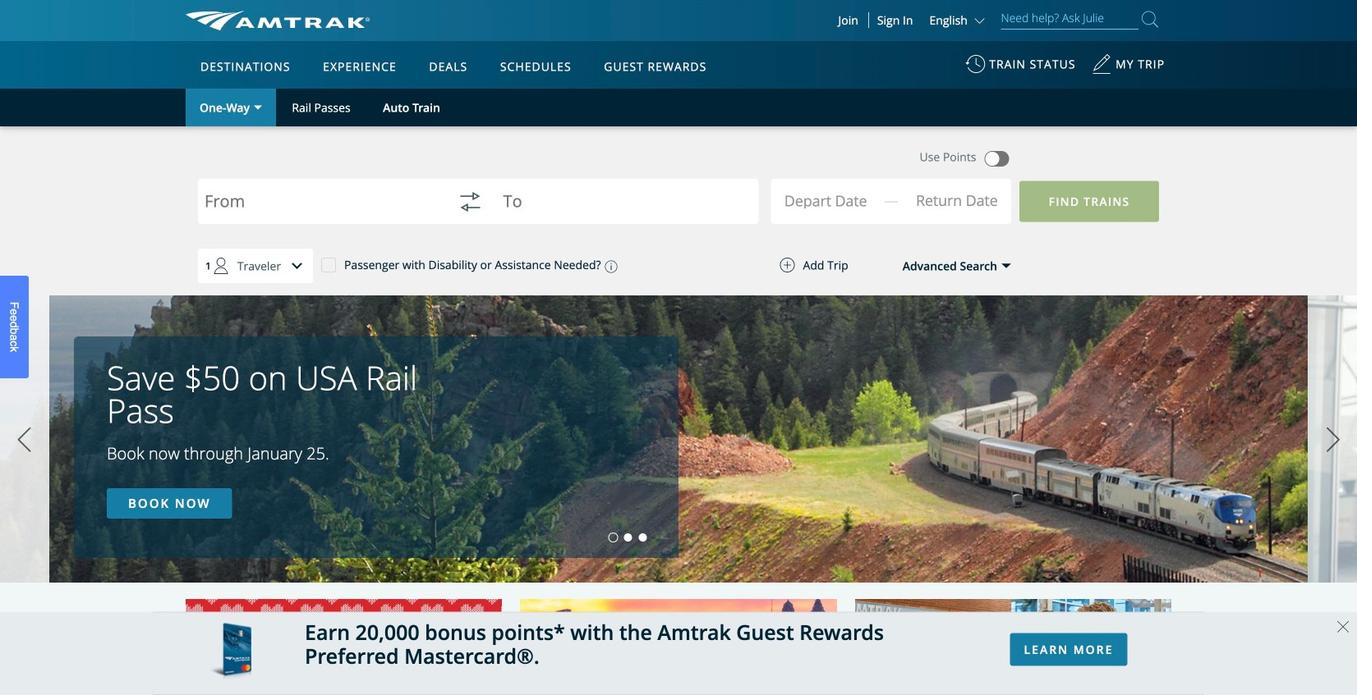 Task type: vqa. For each thing, say whether or not it's contained in the screenshot.
topmost your
no



Task type: locate. For each thing, give the bounding box(es) containing it.
amtrak guest rewards preferred mastercard image
[[210, 623, 251, 685]]

none field to
[[503, 182, 736, 236]]

new york city skyline image
[[520, 576, 837, 696]]

None checkbox
[[321, 257, 336, 272]]

none field from
[[205, 182, 437, 236]]

passenger image
[[204, 250, 237, 283]]

application
[[247, 137, 641, 367]]

slide 3 tab
[[639, 534, 647, 542]]

None field
[[205, 182, 437, 236], [503, 182, 736, 236], [788, 183, 901, 224], [788, 183, 901, 224]]

banner
[[0, 0, 1357, 379]]

Please enter your search item search field
[[1001, 8, 1139, 30]]

open image
[[1002, 264, 1011, 269]]

plus icon image
[[780, 258, 795, 273]]

search icon image
[[1142, 8, 1159, 30]]

amtrak image
[[186, 11, 370, 30]]



Task type: describe. For each thing, give the bounding box(es) containing it.
switch departure and arrival stations. image
[[450, 182, 490, 222]]

slide 1 tab
[[609, 534, 617, 542]]

slide 2 tab
[[624, 534, 632, 542]]

regions map image
[[247, 137, 641, 367]]

To text field
[[503, 193, 736, 215]]

select caret image
[[254, 106, 262, 110]]

choose a slide to display tab list
[[0, 534, 650, 542]]

From text field
[[205, 193, 437, 215]]

previous image
[[12, 420, 37, 461]]

click to add the number travelers and discount types image
[[281, 250, 314, 283]]

more information about accessible travel requests. image
[[601, 261, 618, 273]]

next image
[[1321, 420, 1346, 461]]

amtrak valentines day gift card image
[[186, 576, 502, 696]]



